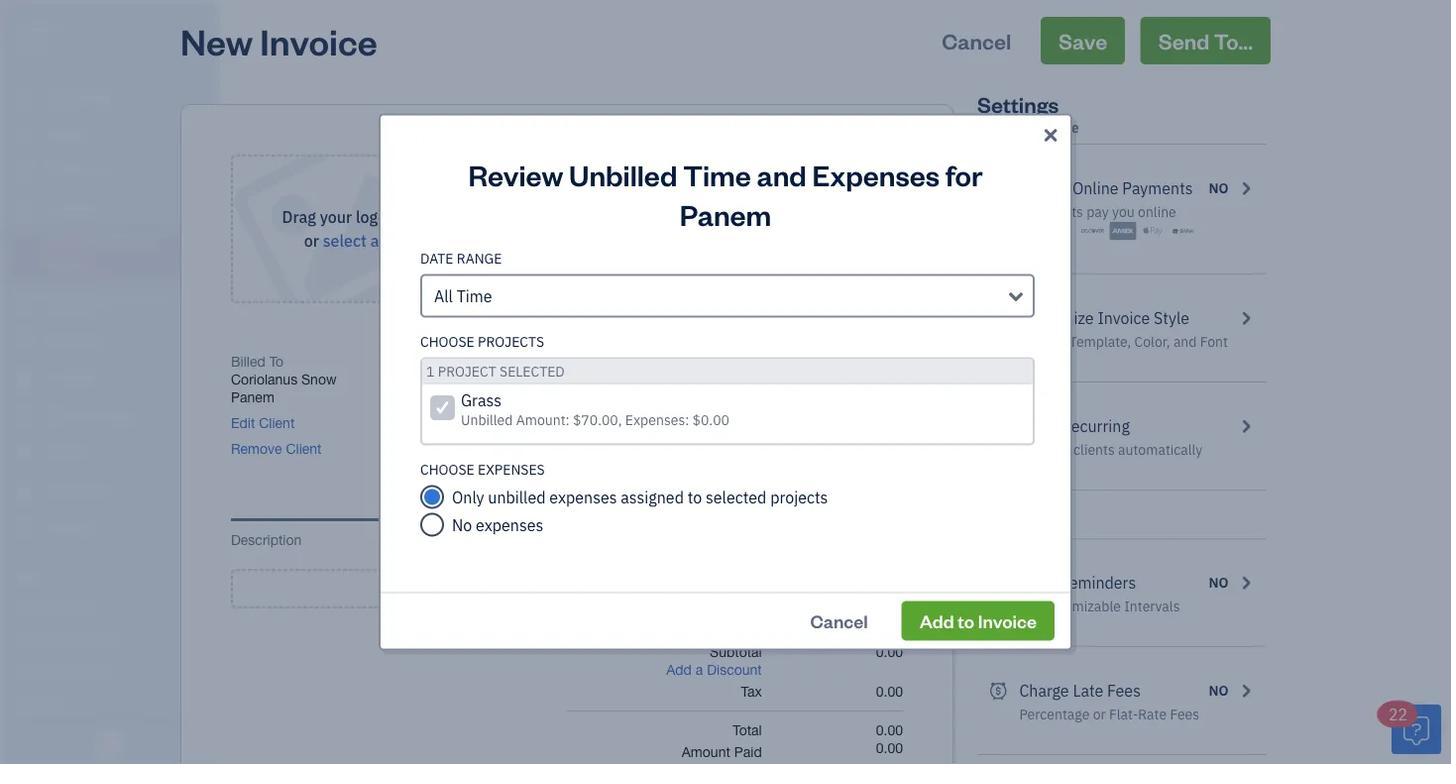 Task type: describe. For each thing, give the bounding box(es) containing it.
project
[[438, 362, 496, 380]]

new invoice
[[180, 17, 378, 64]]

reference
[[574, 414, 637, 430]]

apple for apple owner
[[16, 17, 58, 38]]

date range
[[420, 249, 502, 267]]

project image
[[13, 368, 37, 388]]

total
[[733, 722, 762, 739]]

choose for choose expenses
[[420, 460, 475, 478]]

chevronright image for accept online payments
[[1237, 176, 1255, 200]]

accept
[[1020, 178, 1069, 199]]

choose for choose projects
[[420, 332, 475, 350]]

apple for apple 8584658765 edit business information
[[867, 155, 903, 172]]

close image
[[1041, 123, 1061, 147]]

business
[[773, 191, 829, 207]]

amount due ( usd ) $0.00
[[786, 353, 903, 409]]

3 0.00 from the top
[[876, 722, 903, 739]]

customize invoice style
[[1020, 308, 1190, 329]]

recurring
[[1061, 416, 1130, 437]]

amount inside amount due ( usd ) $0.00
[[786, 353, 835, 370]]

unbilled inside review unbilled time and expenses for panem
[[569, 156, 678, 193]]

projects
[[770, 487, 828, 508]]

send to... button
[[1141, 17, 1271, 64]]

usd
[[871, 353, 900, 370]]

unbilled inside 1 project selected grass unbilled amount: $70.00, expenses: $0.00
[[461, 410, 513, 429]]

4 0.00 from the top
[[876, 740, 903, 756]]

remove client button
[[231, 440, 322, 458]]

number
[[622, 353, 672, 370]]

add to invoice button
[[902, 601, 1055, 641]]

subtotal
[[710, 644, 762, 660]]

description
[[231, 532, 302, 548]]

settings
[[978, 90, 1059, 118]]

for
[[946, 156, 983, 193]]

to
[[269, 353, 284, 370]]

0 vertical spatial date
[[425, 353, 454, 370]]

dashboard image
[[13, 86, 37, 106]]

intervals
[[1124, 597, 1180, 616]]

change
[[1020, 333, 1066, 351]]

review
[[468, 156, 563, 193]]

assigned
[[621, 487, 684, 508]]

apps image
[[15, 569, 212, 585]]

bill your clients automatically
[[1020, 441, 1203, 459]]

owner
[[16, 40, 52, 56]]

online
[[1073, 178, 1119, 199]]

make
[[1020, 416, 1058, 437]]

charge
[[1020, 681, 1069, 701]]

send for send reminders
[[1020, 573, 1056, 593]]

percentage or flat-rate fees
[[1020, 705, 1200, 724]]

amount:
[[516, 410, 570, 429]]

time inside review unbilled time and expenses for panem
[[683, 156, 751, 193]]

cancel for save
[[942, 26, 1012, 55]]

all time
[[434, 286, 492, 306]]

team members image
[[15, 601, 212, 617]]

only unbilled expenses assigned to selected projects
[[452, 487, 828, 508]]

no for charge late fees
[[1209, 682, 1229, 700]]

)
[[900, 353, 903, 370]]

style
[[1154, 308, 1190, 329]]

panem inside billed to coriolanus snow panem edit client remove client
[[231, 389, 274, 405]]

DATE RANGE field
[[420, 274, 1035, 318]]

discount
[[707, 662, 762, 678]]

apple pay image
[[1140, 221, 1167, 241]]

0 vertical spatial clients
[[1042, 203, 1084, 221]]

freshbooks image
[[93, 733, 125, 756]]

reminders
[[1059, 573, 1136, 593]]

expense image
[[13, 330, 37, 350]]

all
[[434, 286, 453, 306]]

time inside field
[[457, 286, 492, 306]]

save button
[[1041, 17, 1125, 64]]

line
[[590, 576, 628, 602]]

customize
[[1020, 308, 1094, 329]]

late
[[1073, 681, 1104, 701]]

1 vertical spatial clients
[[1074, 441, 1115, 459]]

add a line
[[533, 576, 628, 602]]

items and services image
[[15, 633, 212, 648]]

plus image
[[506, 579, 529, 599]]

a for line
[[575, 576, 586, 602]]

no for accept online payments
[[1209, 179, 1229, 197]]

information
[[833, 191, 903, 207]]

pay
[[1087, 203, 1109, 221]]

mastercard image
[[1050, 221, 1076, 241]]

cancel for add to invoice
[[810, 609, 868, 633]]

online
[[1138, 203, 1177, 221]]

payments
[[1123, 178, 1193, 199]]

and for font
[[1174, 333, 1197, 351]]

money image
[[13, 443, 37, 463]]

payment image
[[13, 292, 37, 312]]

select
[[323, 231, 367, 251]]

cancel button for add to invoice
[[793, 601, 886, 641]]

1 vertical spatial date
[[454, 414, 483, 430]]

paintbrush image
[[989, 306, 1008, 330]]

1
[[426, 362, 435, 380]]

timer image
[[13, 405, 37, 425]]

send reminders
[[1020, 573, 1136, 593]]

at customizable intervals
[[1020, 597, 1180, 616]]

subtotal add a discount tax
[[666, 644, 762, 700]]

let clients pay you online
[[1020, 203, 1177, 221]]

1 vertical spatial client
[[286, 441, 322, 457]]

american express image
[[1110, 221, 1137, 241]]

a inside subtotal add a discount tax
[[696, 662, 703, 678]]

2 0.00 from the top
[[876, 684, 903, 700]]

charge late fees
[[1020, 681, 1141, 701]]

billed
[[231, 353, 265, 370]]

report image
[[13, 519, 37, 538]]

apple owner
[[16, 17, 58, 56]]

settings image
[[15, 696, 212, 712]]

1 vertical spatial expenses
[[476, 515, 544, 535]]

add for add to invoice
[[920, 609, 954, 633]]

bank image
[[1170, 221, 1197, 241]]

cancel button for save
[[924, 17, 1029, 64]]

total amount paid
[[682, 722, 762, 760]]

add to invoice
[[920, 609, 1037, 633]]

client image
[[13, 124, 37, 144]]

grass
[[461, 390, 502, 410]]

send to...
[[1159, 26, 1253, 55]]

projects
[[478, 332, 544, 350]]



Task type: locate. For each thing, give the bounding box(es) containing it.
1 vertical spatial send
[[1020, 573, 1056, 593]]

0 horizontal spatial due
[[425, 414, 450, 430]]

font
[[1200, 333, 1228, 351]]

1 horizontal spatial due
[[838, 353, 863, 370]]

1 no from the top
[[1209, 179, 1229, 197]]

3 no from the top
[[1209, 682, 1229, 700]]

date down grass
[[454, 414, 483, 430]]

customizable
[[1037, 597, 1121, 616]]

remove
[[231, 441, 282, 457]]

1 horizontal spatial fees
[[1170, 705, 1200, 724]]

0 vertical spatial and
[[757, 156, 807, 193]]

rate
[[1138, 705, 1167, 724]]

1 vertical spatial apple
[[867, 155, 903, 172]]

0 vertical spatial expenses
[[550, 487, 617, 508]]

billed to coriolanus snow panem edit client remove client
[[231, 353, 337, 457]]

0 horizontal spatial amount
[[682, 744, 731, 760]]

selected
[[706, 487, 767, 508]]

0 horizontal spatial and
[[757, 156, 807, 193]]

expenses down unbilled
[[476, 515, 544, 535]]

0 vertical spatial a
[[370, 231, 379, 251]]

0 vertical spatial amount
[[786, 353, 835, 370]]

add inside review unbilled time and expenses for panem dialog
[[920, 609, 954, 633]]

automatically
[[1118, 441, 1203, 459]]

add inside subtotal add a discount tax
[[666, 662, 692, 678]]

chevronright image for no
[[1237, 571, 1255, 595]]

no
[[452, 515, 472, 535]]

bank connections image
[[15, 664, 212, 680]]

1 horizontal spatial to
[[958, 609, 975, 633]]

1 chevronright image from the top
[[1237, 176, 1255, 200]]

add right plus image
[[533, 576, 570, 602]]

1 project selected grass unbilled amount: $70.00, expenses: $0.00
[[426, 362, 730, 429]]

Enter an Invoice # text field
[[574, 371, 629, 388]]

invoice number
[[574, 353, 672, 370]]

1 chevronright image from the top
[[1237, 306, 1255, 330]]

flat-
[[1109, 705, 1138, 724]]

1 vertical spatial panem
[[231, 389, 274, 405]]

fees up flat-
[[1107, 681, 1141, 701]]

cancel
[[942, 26, 1012, 55], [810, 609, 868, 633]]

apple 8584658765 edit business information
[[745, 155, 903, 207]]

0 horizontal spatial cancel button
[[793, 601, 886, 641]]

2 vertical spatial a
[[696, 662, 703, 678]]

2 vertical spatial chevronright image
[[1237, 679, 1255, 703]]

let
[[1020, 203, 1039, 221]]

1 horizontal spatial unbilled
[[569, 156, 678, 193]]

file
[[383, 231, 406, 251]]

1 horizontal spatial panem
[[680, 196, 772, 233]]

edit left business
[[745, 191, 769, 207]]

2 choose from the top
[[420, 460, 475, 478]]

edit inside apple 8584658765 edit business information
[[745, 191, 769, 207]]

0.00 0.00
[[876, 722, 903, 756]]

snow
[[301, 371, 337, 388]]

0 vertical spatial no
[[1209, 179, 1229, 197]]

0 horizontal spatial a
[[370, 231, 379, 251]]

0 vertical spatial add
[[533, 576, 570, 602]]

add for add a line
[[533, 576, 570, 602]]

tax
[[741, 684, 762, 700]]

0 horizontal spatial panem
[[231, 389, 274, 405]]

2 horizontal spatial a
[[696, 662, 703, 678]]

send
[[1159, 26, 1210, 55], [1020, 573, 1056, 593]]

invoice inside settings for this invoice
[[1032, 118, 1079, 137]]

1 vertical spatial cancel
[[810, 609, 868, 633]]

invoice image
[[13, 199, 37, 219]]

unbilled
[[569, 156, 678, 193], [461, 410, 513, 429]]

0 horizontal spatial send
[[1020, 573, 1056, 593]]

choose expenses
[[420, 460, 545, 478]]

0 horizontal spatial apple
[[16, 17, 58, 38]]

accept online payments
[[1020, 178, 1193, 199]]

$0.00 inside amount due ( usd ) $0.00
[[814, 368, 903, 409]]

2 chevronright image from the top
[[1237, 414, 1255, 438]]

time
[[683, 156, 751, 193], [457, 286, 492, 306]]

1 vertical spatial chevronright image
[[1237, 414, 1255, 438]]

to...
[[1214, 26, 1253, 55]]

0 vertical spatial to
[[688, 487, 702, 508]]

latefees image
[[989, 679, 1008, 703]]

panem inside review unbilled time and expenses for panem
[[680, 196, 772, 233]]

date left of
[[425, 353, 454, 370]]

a inside button
[[575, 576, 586, 602]]

send left "to..."
[[1159, 26, 1210, 55]]

1 vertical spatial to
[[958, 609, 975, 633]]

3 chevronright image from the top
[[1237, 679, 1255, 703]]

choose up of
[[420, 332, 475, 350]]

cancel inside review unbilled time and expenses for panem dialog
[[810, 609, 868, 633]]

Issue date in MM/DD/YYYY format text field
[[425, 371, 544, 388]]

0 vertical spatial time
[[683, 156, 751, 193]]

chevronright image for customize invoice style
[[1237, 306, 1255, 330]]

to inside choose expenses option group
[[688, 487, 702, 508]]

choose expenses option group
[[420, 460, 1035, 537]]

send up at
[[1020, 573, 1056, 593]]

edit inside billed to coriolanus snow panem edit client remove client
[[231, 415, 255, 431]]

expenses:
[[625, 410, 689, 429]]

1 0.00 from the top
[[876, 644, 903, 660]]

no for send reminders
[[1209, 574, 1229, 592]]

2 horizontal spatial add
[[920, 609, 954, 633]]

expenses
[[550, 487, 617, 508], [476, 515, 544, 535]]

date
[[420, 249, 454, 267]]

or
[[1093, 705, 1106, 724]]

1 vertical spatial $0.00
[[693, 410, 730, 429]]

and left 8584658765
[[757, 156, 807, 193]]

selected
[[500, 362, 565, 380]]

Reference Number text field
[[574, 432, 714, 449]]

0 vertical spatial due
[[838, 353, 863, 370]]

paid
[[734, 744, 762, 760]]

a
[[370, 231, 379, 251], [575, 576, 586, 602], [696, 662, 703, 678]]

1 vertical spatial due
[[425, 414, 450, 430]]

edit business information button
[[745, 190, 903, 208]]

1 choose from the top
[[420, 332, 475, 350]]

0 horizontal spatial add
[[533, 576, 570, 602]]

edit client button
[[231, 414, 295, 432]]

choose projects
[[420, 332, 544, 350]]

1 vertical spatial unbilled
[[461, 410, 513, 429]]

0 horizontal spatial expenses
[[476, 515, 544, 535]]

2 no from the top
[[1209, 574, 1229, 592]]

time right all
[[457, 286, 492, 306]]

0 vertical spatial client
[[259, 415, 295, 431]]

1 vertical spatial amount
[[682, 744, 731, 760]]

invoice inside add to invoice button
[[978, 609, 1037, 633]]

save
[[1059, 26, 1108, 55]]

0 horizontal spatial cancel
[[810, 609, 868, 633]]

edit up remove
[[231, 415, 255, 431]]

to left "selected"
[[688, 487, 702, 508]]

2 vertical spatial add
[[666, 662, 692, 678]]

date
[[425, 353, 454, 370], [454, 414, 483, 430]]

0 horizontal spatial unbilled
[[461, 410, 513, 429]]

0 horizontal spatial to
[[688, 487, 702, 508]]

due left (
[[838, 353, 863, 370]]

panem
[[680, 196, 772, 233], [231, 389, 274, 405]]

discover image
[[1080, 221, 1106, 241]]

1 horizontal spatial cancel
[[942, 26, 1012, 55]]

time left business
[[683, 156, 751, 193]]

1 horizontal spatial apple
[[867, 155, 903, 172]]

for
[[978, 118, 998, 137]]

0 horizontal spatial fees
[[1107, 681, 1141, 701]]

0.00
[[876, 644, 903, 660], [876, 684, 903, 700], [876, 722, 903, 739], [876, 740, 903, 756]]

to left at
[[958, 609, 975, 633]]

amount inside total amount paid
[[682, 744, 731, 760]]

amount left (
[[786, 353, 835, 370]]

send inside button
[[1159, 26, 1210, 55]]

fees right rate
[[1170, 705, 1200, 724]]

clients down recurring
[[1074, 441, 1115, 459]]

0 vertical spatial edit
[[745, 191, 769, 207]]

2 chevronright image from the top
[[1237, 571, 1255, 595]]

1 horizontal spatial time
[[683, 156, 751, 193]]

chevronright image
[[1237, 176, 1255, 200], [1237, 414, 1255, 438], [1237, 679, 1255, 703]]

a left line
[[575, 576, 586, 602]]

expenses
[[813, 156, 940, 193]]

1 horizontal spatial $0.00
[[814, 368, 903, 409]]

chart image
[[13, 481, 37, 501]]

chevronright image for charge late fees
[[1237, 679, 1255, 703]]

apple up 8584658765
[[867, 155, 903, 172]]

1 vertical spatial and
[[1174, 333, 1197, 351]]

0 vertical spatial chevronright image
[[1237, 176, 1255, 200]]

a left file
[[370, 231, 379, 251]]

choose
[[420, 332, 475, 350], [420, 460, 475, 478]]

change template, color, and font
[[1020, 333, 1228, 351]]

review unbilled time and expenses for panem dialog
[[0, 90, 1451, 675]]

make recurring
[[1020, 416, 1130, 437]]

estimate image
[[13, 162, 37, 181]]

clients down accept
[[1042, 203, 1084, 221]]

add left the "discount"
[[666, 662, 692, 678]]

client up remove client button
[[259, 415, 295, 431]]

0 horizontal spatial time
[[457, 286, 492, 306]]

client
[[259, 415, 295, 431], [286, 441, 322, 457]]

to inside button
[[958, 609, 975, 633]]

0 vertical spatial unbilled
[[569, 156, 678, 193]]

0 vertical spatial fees
[[1107, 681, 1141, 701]]

new
[[180, 17, 253, 64]]

color,
[[1135, 333, 1170, 351]]

client right remove
[[286, 441, 322, 457]]

8584658765
[[826, 173, 903, 189]]

1 horizontal spatial edit
[[745, 191, 769, 207]]

1 vertical spatial chevronright image
[[1237, 571, 1255, 595]]

choose inside choose expenses option group
[[420, 460, 475, 478]]

0 vertical spatial apple
[[16, 17, 58, 38]]

issue
[[474, 353, 507, 370]]

date of issue
[[425, 353, 507, 370]]

panem left business
[[680, 196, 772, 233]]

$0.00 inside 1 project selected grass unbilled amount: $70.00, expenses: $0.00
[[693, 410, 730, 429]]

0 horizontal spatial edit
[[231, 415, 255, 431]]

0 vertical spatial send
[[1159, 26, 1210, 55]]

1 horizontal spatial amount
[[786, 353, 835, 370]]

1 horizontal spatial send
[[1159, 26, 1210, 55]]

to
[[688, 487, 702, 508], [958, 609, 975, 633]]

1 vertical spatial edit
[[231, 415, 255, 431]]

expenses
[[478, 460, 545, 478]]

your
[[1043, 441, 1071, 459]]

due date
[[425, 414, 483, 430]]

and inside review unbilled time and expenses for panem
[[757, 156, 807, 193]]

a left the "discount"
[[696, 662, 703, 678]]

latereminders image
[[989, 571, 1008, 595]]

1 horizontal spatial expenses
[[550, 487, 617, 508]]

and for expenses
[[757, 156, 807, 193]]

and down style
[[1174, 333, 1197, 351]]

0 horizontal spatial $0.00
[[693, 410, 730, 429]]

0 vertical spatial $0.00
[[814, 368, 903, 409]]

a for file
[[370, 231, 379, 251]]

percentage
[[1020, 705, 1090, 724]]

apple inside apple 8584658765 edit business information
[[867, 155, 903, 172]]

1 horizontal spatial add
[[666, 662, 692, 678]]

choose up only
[[420, 460, 475, 478]]

chevronright image
[[1237, 306, 1255, 330], [1237, 571, 1255, 595]]

amount left the paid
[[682, 744, 731, 760]]

1 vertical spatial no
[[1209, 574, 1229, 592]]

0 vertical spatial panem
[[680, 196, 772, 233]]

expenses right unbilled
[[550, 487, 617, 508]]

due inside amount due ( usd ) $0.00
[[838, 353, 863, 370]]

you
[[1112, 203, 1135, 221]]

apple inside main element
[[16, 17, 58, 38]]

template,
[[1070, 333, 1131, 351]]

0 vertical spatial cancel button
[[924, 17, 1029, 64]]

1 vertical spatial a
[[575, 576, 586, 602]]

add a line button
[[231, 569, 903, 609]]

1 vertical spatial fees
[[1170, 705, 1200, 724]]

0 vertical spatial chevronright image
[[1237, 306, 1255, 330]]

due down 1
[[425, 414, 450, 430]]

1 horizontal spatial cancel button
[[924, 17, 1029, 64]]

1 vertical spatial add
[[920, 609, 954, 633]]

1 vertical spatial cancel button
[[793, 601, 886, 641]]

(
[[867, 353, 871, 370]]

add a discount button
[[666, 661, 762, 679]]

2 vertical spatial no
[[1209, 682, 1229, 700]]

0 vertical spatial choose
[[420, 332, 475, 350]]

panem down coriolanus
[[231, 389, 274, 405]]

at
[[1020, 597, 1033, 616]]

add
[[533, 576, 570, 602], [920, 609, 954, 633], [666, 662, 692, 678]]

add left at
[[920, 609, 954, 633]]

unbilled
[[488, 487, 546, 508]]

of
[[458, 353, 470, 370]]

apple up owner
[[16, 17, 58, 38]]

0 vertical spatial cancel
[[942, 26, 1012, 55]]

and
[[757, 156, 807, 193], [1174, 333, 1197, 351]]

send for send to...
[[1159, 26, 1210, 55]]

1 vertical spatial time
[[457, 286, 492, 306]]

1 horizontal spatial a
[[575, 576, 586, 602]]

1 horizontal spatial and
[[1174, 333, 1197, 351]]

no
[[1209, 179, 1229, 197], [1209, 574, 1229, 592], [1209, 682, 1229, 700]]

select a file
[[323, 231, 406, 251]]

main element
[[0, 0, 268, 764]]

1 vertical spatial choose
[[420, 460, 475, 478]]



Task type: vqa. For each thing, say whether or not it's contained in the screenshot.
to within Button
yes



